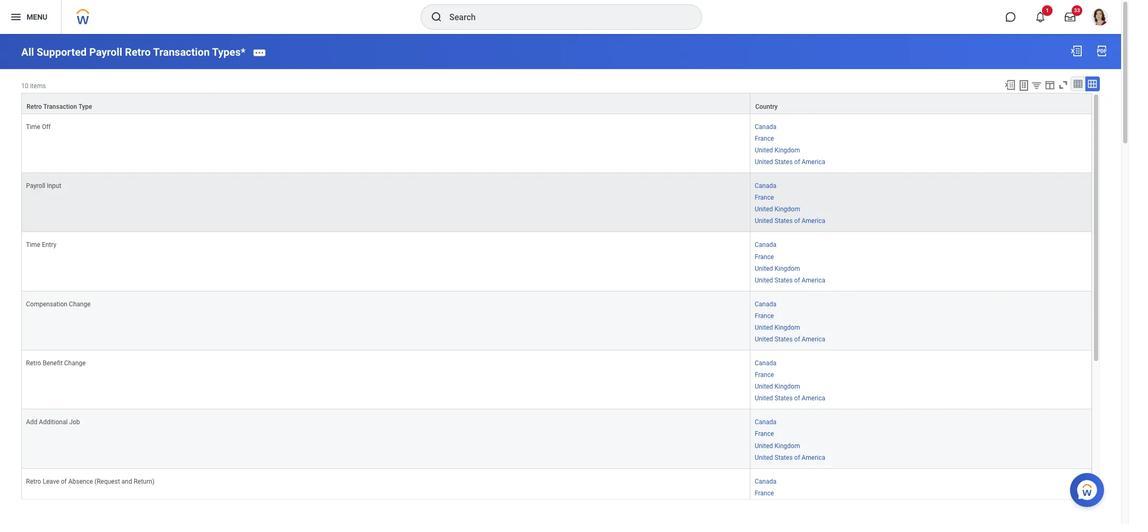 Task type: locate. For each thing, give the bounding box(es) containing it.
2 items selected list from the top
[[755, 180, 843, 225]]

retro transaction type button
[[22, 93, 750, 114]]

1 america from the top
[[802, 158, 826, 166]]

states for time entry
[[775, 277, 793, 284]]

united kingdom link for payroll input
[[755, 204, 800, 213]]

menu
[[27, 13, 47, 21]]

5 row from the top
[[21, 292, 1092, 351]]

canada for retro benefit change
[[755, 360, 777, 367]]

america for time entry
[[802, 277, 826, 284]]

5 america from the top
[[802, 395, 826, 402]]

export to excel image
[[1071, 45, 1083, 57]]

2 canada from the top
[[755, 182, 777, 190]]

3 america from the top
[[802, 277, 826, 284]]

united kingdom for compensation change
[[755, 324, 800, 331]]

change right benefit
[[64, 360, 86, 367]]

of for add additional job
[[795, 454, 800, 461]]

united states of america
[[755, 158, 826, 166], [755, 217, 826, 225], [755, 277, 826, 284], [755, 336, 826, 343], [755, 395, 826, 402], [755, 454, 826, 461]]

7 canada link from the top
[[755, 476, 777, 485]]

view printable version (pdf) image
[[1096, 45, 1109, 57]]

2 row from the top
[[21, 114, 1092, 173]]

7 canada from the top
[[755, 478, 777, 485]]

america for retro benefit change
[[802, 395, 826, 402]]

justify image
[[10, 11, 22, 23]]

6 items selected list from the top
[[755, 417, 843, 462]]

2 france from the top
[[755, 194, 774, 201]]

kingdom for add additional job
[[775, 442, 800, 450]]

items selected list
[[755, 121, 843, 166], [755, 180, 843, 225], [755, 239, 843, 285], [755, 298, 843, 344], [755, 358, 843, 403], [755, 417, 843, 462], [755, 476, 843, 521]]

canada link for payroll input
[[755, 180, 777, 190]]

1 kingdom from the top
[[775, 147, 800, 154]]

additional
[[39, 419, 68, 426]]

0 vertical spatial change
[[69, 301, 91, 308]]

1 vertical spatial transaction
[[43, 103, 77, 110]]

3 items selected list from the top
[[755, 239, 843, 285]]

canada for compensation change
[[755, 301, 777, 308]]

6 united kingdom from the top
[[755, 442, 800, 450]]

2 united states of america from the top
[[755, 217, 826, 225]]

canada for payroll input
[[755, 182, 777, 190]]

france link for time entry
[[755, 251, 774, 261]]

time off
[[26, 123, 51, 131]]

united states of america for payroll input
[[755, 217, 826, 225]]

3 canada link from the top
[[755, 239, 777, 249]]

5 united kingdom from the top
[[755, 383, 800, 391]]

france link for compensation change
[[755, 310, 774, 320]]

france link
[[755, 133, 774, 142], [755, 192, 774, 201], [755, 251, 774, 261], [755, 310, 774, 320], [755, 369, 774, 379], [755, 428, 774, 438], [755, 488, 774, 497]]

2 united kingdom link from the top
[[755, 204, 800, 213]]

6 united kingdom link from the top
[[755, 440, 800, 450]]

united kingdom for time off
[[755, 147, 800, 154]]

states for time off
[[775, 158, 793, 166]]

supported
[[37, 46, 87, 58]]

1 france from the top
[[755, 135, 774, 142]]

1 vertical spatial change
[[64, 360, 86, 367]]

france
[[755, 135, 774, 142], [755, 194, 774, 201], [755, 253, 774, 261], [755, 312, 774, 320], [755, 371, 774, 379], [755, 431, 774, 438], [755, 490, 774, 497]]

row
[[21, 93, 1092, 114], [21, 114, 1092, 173], [21, 173, 1092, 232], [21, 232, 1092, 292], [21, 292, 1092, 351], [21, 351, 1092, 410], [21, 410, 1092, 469], [21, 469, 1092, 524]]

united kingdom link
[[755, 144, 800, 154], [755, 204, 800, 213], [755, 263, 800, 272], [755, 322, 800, 331], [755, 381, 800, 391], [755, 440, 800, 450]]

3 kingdom from the top
[[775, 265, 800, 272]]

6 france from the top
[[755, 431, 774, 438]]

7 france from the top
[[755, 490, 774, 497]]

change right compensation
[[69, 301, 91, 308]]

5 france link from the top
[[755, 369, 774, 379]]

6 states from the top
[[775, 454, 793, 461]]

toolbar inside all supported payroll retro transaction types* main content
[[1000, 76, 1100, 93]]

0 vertical spatial transaction
[[153, 46, 210, 58]]

1 united kingdom from the top
[[755, 147, 800, 154]]

7 france link from the top
[[755, 488, 774, 497]]

payroll left the input
[[26, 182, 45, 190]]

canada link
[[755, 121, 777, 131], [755, 180, 777, 190], [755, 239, 777, 249], [755, 298, 777, 308], [755, 358, 777, 367], [755, 417, 777, 426], [755, 476, 777, 485]]

of for payroll input
[[795, 217, 800, 225]]

3 france link from the top
[[755, 251, 774, 261]]

11 united from the top
[[755, 442, 773, 450]]

1 horizontal spatial payroll
[[89, 46, 122, 58]]

3 states from the top
[[775, 277, 793, 284]]

notifications large image
[[1035, 12, 1046, 22]]

france for time entry
[[755, 253, 774, 261]]

3 united kingdom from the top
[[755, 265, 800, 272]]

menu button
[[0, 0, 61, 34]]

of for time entry
[[795, 277, 800, 284]]

workday assistant region
[[1071, 469, 1109, 507]]

6 france link from the top
[[755, 428, 774, 438]]

kingdom
[[775, 147, 800, 154], [775, 206, 800, 213], [775, 265, 800, 272], [775, 324, 800, 331], [775, 383, 800, 391], [775, 442, 800, 450]]

transaction inside popup button
[[43, 103, 77, 110]]

states for retro benefit change
[[775, 395, 793, 402]]

12 united from the top
[[755, 454, 773, 461]]

5 states from the top
[[775, 395, 793, 402]]

canada for add additional job
[[755, 419, 777, 426]]

5 kingdom from the top
[[775, 383, 800, 391]]

compensation change
[[26, 301, 91, 308]]

10 items
[[21, 82, 46, 90]]

6 canada link from the top
[[755, 417, 777, 426]]

4 united states of america link from the top
[[755, 334, 826, 343]]

items selected list for payroll input
[[755, 180, 843, 225]]

1 united states of america from the top
[[755, 158, 826, 166]]

6 canada from the top
[[755, 419, 777, 426]]

1
[[1046, 7, 1049, 13]]

4 canada link from the top
[[755, 298, 777, 308]]

of
[[795, 158, 800, 166], [795, 217, 800, 225], [795, 277, 800, 284], [795, 336, 800, 343], [795, 395, 800, 402], [795, 454, 800, 461], [61, 478, 67, 485]]

time
[[26, 123, 40, 131], [26, 241, 40, 249]]

return)
[[134, 478, 155, 485]]

3 united states of america from the top
[[755, 277, 826, 284]]

6 united states of america link from the top
[[755, 452, 826, 461]]

united kingdom for payroll input
[[755, 206, 800, 213]]

2 canada link from the top
[[755, 180, 777, 190]]

items selected list for retro benefit change
[[755, 358, 843, 403]]

1 horizontal spatial transaction
[[153, 46, 210, 58]]

united kingdom link for compensation change
[[755, 322, 800, 331]]

4 united kingdom from the top
[[755, 324, 800, 331]]

leave
[[43, 478, 59, 485]]

2 kingdom from the top
[[775, 206, 800, 213]]

france link for retro leave of absence (request and return)
[[755, 488, 774, 497]]

time entry
[[26, 241, 56, 249]]

time left off
[[26, 123, 40, 131]]

kingdom for time off
[[775, 147, 800, 154]]

3 united kingdom link from the top
[[755, 263, 800, 272]]

4 canada from the top
[[755, 301, 777, 308]]

1 time from the top
[[26, 123, 40, 131]]

states
[[775, 158, 793, 166], [775, 217, 793, 225], [775, 277, 793, 284], [775, 336, 793, 343], [775, 395, 793, 402], [775, 454, 793, 461]]

3 row from the top
[[21, 173, 1092, 232]]

1 canada link from the top
[[755, 121, 777, 131]]

1 row from the top
[[21, 93, 1092, 114]]

time left entry
[[26, 241, 40, 249]]

7 united from the top
[[755, 324, 773, 331]]

5 united states of america link from the top
[[755, 393, 826, 402]]

4 france link from the top
[[755, 310, 774, 320]]

benefit
[[43, 360, 63, 367]]

2 time from the top
[[26, 241, 40, 249]]

4 united states of america from the top
[[755, 336, 826, 343]]

5 canada link from the top
[[755, 358, 777, 367]]

3 france from the top
[[755, 253, 774, 261]]

retro for retro leave of absence (request and return)
[[26, 478, 41, 485]]

expand table image
[[1088, 78, 1098, 89]]

transaction up off
[[43, 103, 77, 110]]

payroll
[[89, 46, 122, 58], [26, 182, 45, 190]]

5 items selected list from the top
[[755, 358, 843, 403]]

3 canada from the top
[[755, 241, 777, 249]]

row containing compensation change
[[21, 292, 1092, 351]]

2 united kingdom from the top
[[755, 206, 800, 213]]

4 france from the top
[[755, 312, 774, 320]]

united states of america for time entry
[[755, 277, 826, 284]]

0 horizontal spatial payroll
[[26, 182, 45, 190]]

states for payroll input
[[775, 217, 793, 225]]

8 united from the top
[[755, 336, 773, 343]]

transaction left types*
[[153, 46, 210, 58]]

7 row from the top
[[21, 410, 1092, 469]]

10 united from the top
[[755, 395, 773, 402]]

3 united states of america link from the top
[[755, 274, 826, 284]]

america
[[802, 158, 826, 166], [802, 217, 826, 225], [802, 277, 826, 284], [802, 336, 826, 343], [802, 395, 826, 402], [802, 454, 826, 461]]

6 united states of america from the top
[[755, 454, 826, 461]]

united kingdom
[[755, 147, 800, 154], [755, 206, 800, 213], [755, 265, 800, 272], [755, 324, 800, 331], [755, 383, 800, 391], [755, 442, 800, 450]]

1 france link from the top
[[755, 133, 774, 142]]

united kingdom link for time entry
[[755, 263, 800, 272]]

6 america from the top
[[802, 454, 826, 461]]

6 kingdom from the top
[[775, 442, 800, 450]]

1 canada from the top
[[755, 123, 777, 131]]

america for compensation change
[[802, 336, 826, 343]]

1 vertical spatial payroll
[[26, 182, 45, 190]]

search image
[[430, 11, 443, 23]]

transaction
[[153, 46, 210, 58], [43, 103, 77, 110]]

5 united states of america from the top
[[755, 395, 826, 402]]

row containing retro transaction type
[[21, 93, 1092, 114]]

7 items selected list from the top
[[755, 476, 843, 521]]

4 america from the top
[[802, 336, 826, 343]]

fullscreen image
[[1058, 79, 1069, 91]]

4 row from the top
[[21, 232, 1092, 292]]

all supported payroll retro transaction types* link
[[21, 46, 246, 58]]

row containing add additional job
[[21, 410, 1092, 469]]

absence
[[68, 478, 93, 485]]

4 kingdom from the top
[[775, 324, 800, 331]]

5 united kingdom link from the top
[[755, 381, 800, 391]]

(request
[[95, 478, 120, 485]]

1 united kingdom link from the top
[[755, 144, 800, 154]]

2 states from the top
[[775, 217, 793, 225]]

1 states from the top
[[775, 158, 793, 166]]

0 horizontal spatial transaction
[[43, 103, 77, 110]]

entry
[[42, 241, 56, 249]]

united states of america link for compensation change
[[755, 334, 826, 343]]

0 vertical spatial time
[[26, 123, 40, 131]]

payroll right supported
[[89, 46, 122, 58]]

add additional job
[[26, 419, 80, 426]]

4 united kingdom link from the top
[[755, 322, 800, 331]]

6 united from the top
[[755, 277, 773, 284]]

2 france link from the top
[[755, 192, 774, 201]]

4 states from the top
[[775, 336, 793, 343]]

of for time off
[[795, 158, 800, 166]]

compensation
[[26, 301, 67, 308]]

6 row from the top
[[21, 351, 1092, 410]]

united states of america for time off
[[755, 158, 826, 166]]

change
[[69, 301, 91, 308], [64, 360, 86, 367]]

1 vertical spatial time
[[26, 241, 40, 249]]

2 united states of america link from the top
[[755, 215, 826, 225]]

all supported payroll retro transaction types*
[[21, 46, 246, 58]]

retro
[[125, 46, 151, 58], [27, 103, 42, 110], [26, 360, 41, 367], [26, 478, 41, 485]]

united
[[755, 147, 773, 154], [755, 158, 773, 166], [755, 206, 773, 213], [755, 217, 773, 225], [755, 265, 773, 272], [755, 277, 773, 284], [755, 324, 773, 331], [755, 336, 773, 343], [755, 383, 773, 391], [755, 395, 773, 402], [755, 442, 773, 450], [755, 454, 773, 461]]

france for time off
[[755, 135, 774, 142]]

1 items selected list from the top
[[755, 121, 843, 166]]

1 united states of america link from the top
[[755, 156, 826, 166]]

4 items selected list from the top
[[755, 298, 843, 344]]

row containing time off
[[21, 114, 1092, 173]]

8 row from the top
[[21, 469, 1092, 524]]

2 america from the top
[[802, 217, 826, 225]]

Search Workday  search field
[[449, 5, 680, 29]]

5 france from the top
[[755, 371, 774, 379]]

toolbar
[[1000, 76, 1100, 93]]

job
[[69, 419, 80, 426]]

of for retro benefit change
[[795, 395, 800, 402]]

canada
[[755, 123, 777, 131], [755, 182, 777, 190], [755, 241, 777, 249], [755, 301, 777, 308], [755, 360, 777, 367], [755, 419, 777, 426], [755, 478, 777, 485]]

france link for retro benefit change
[[755, 369, 774, 379]]

retro inside popup button
[[27, 103, 42, 110]]

type
[[78, 103, 92, 110]]

5 canada from the top
[[755, 360, 777, 367]]

retro benefit change
[[26, 360, 86, 367]]

canada for retro leave of absence (request and return)
[[755, 478, 777, 485]]

united states of america for retro benefit change
[[755, 395, 826, 402]]

united states of america link
[[755, 156, 826, 166], [755, 215, 826, 225], [755, 274, 826, 284], [755, 334, 826, 343], [755, 393, 826, 402], [755, 452, 826, 461]]



Task type: describe. For each thing, give the bounding box(es) containing it.
kingdom for compensation change
[[775, 324, 800, 331]]

united states of america link for add additional job
[[755, 452, 826, 461]]

france for add additional job
[[755, 431, 774, 438]]

canada for time off
[[755, 123, 777, 131]]

kingdom for time entry
[[775, 265, 800, 272]]

canada link for time entry
[[755, 239, 777, 249]]

country button
[[751, 93, 1092, 114]]

france for retro benefit change
[[755, 371, 774, 379]]

1 united from the top
[[755, 147, 773, 154]]

0 vertical spatial payroll
[[89, 46, 122, 58]]

and
[[122, 478, 132, 485]]

input
[[47, 182, 61, 190]]

4 united from the top
[[755, 217, 773, 225]]

canada link for time off
[[755, 121, 777, 131]]

united kingdom for add additional job
[[755, 442, 800, 450]]

all
[[21, 46, 34, 58]]

3 united from the top
[[755, 206, 773, 213]]

5 united from the top
[[755, 265, 773, 272]]

united kingdom link for add additional job
[[755, 440, 800, 450]]

united states of america link for retro benefit change
[[755, 393, 826, 402]]

inbox large image
[[1065, 12, 1076, 22]]

items selected list for time entry
[[755, 239, 843, 285]]

time for time off
[[26, 123, 40, 131]]

1 button
[[1029, 5, 1053, 29]]

of for compensation change
[[795, 336, 800, 343]]

united states of america for add additional job
[[755, 454, 826, 461]]

click to view/edit grid preferences image
[[1044, 79, 1056, 91]]

france link for time off
[[755, 133, 774, 142]]

row containing retro benefit change
[[21, 351, 1092, 410]]

united kingdom for retro benefit change
[[755, 383, 800, 391]]

select to filter grid data image
[[1031, 80, 1043, 91]]

france for retro leave of absence (request and return)
[[755, 490, 774, 497]]

kingdom for retro benefit change
[[775, 383, 800, 391]]

united states of america for compensation change
[[755, 336, 826, 343]]

off
[[42, 123, 51, 131]]

10
[[21, 82, 28, 90]]

33
[[1074, 7, 1080, 13]]

france link for payroll input
[[755, 192, 774, 201]]

time for time entry
[[26, 241, 40, 249]]

items selected list for time off
[[755, 121, 843, 166]]

canada for time entry
[[755, 241, 777, 249]]

states for compensation change
[[775, 336, 793, 343]]

france for payroll input
[[755, 194, 774, 201]]

canada link for retro benefit change
[[755, 358, 777, 367]]

2 united from the top
[[755, 158, 773, 166]]

payroll input
[[26, 182, 61, 190]]

retro for retro benefit change
[[26, 360, 41, 367]]

row containing retro leave of absence (request and return)
[[21, 469, 1092, 524]]

kingdom for payroll input
[[775, 206, 800, 213]]

france link for add additional job
[[755, 428, 774, 438]]

france for compensation change
[[755, 312, 774, 320]]

united kingdom link for time off
[[755, 144, 800, 154]]

united states of america link for payroll input
[[755, 215, 826, 225]]

row containing time entry
[[21, 232, 1092, 292]]

states for add additional job
[[775, 454, 793, 461]]

row containing payroll input
[[21, 173, 1092, 232]]

table image
[[1073, 78, 1084, 89]]

types*
[[212, 46, 246, 58]]

add
[[26, 419, 37, 426]]

9 united from the top
[[755, 383, 773, 391]]

items selected list for add additional job
[[755, 417, 843, 462]]

all supported payroll retro transaction types* main content
[[0, 34, 1122, 524]]

america for time off
[[802, 158, 826, 166]]

retro leave of absence (request and return)
[[26, 478, 155, 485]]

export to excel image
[[1005, 79, 1016, 91]]

america for payroll input
[[802, 217, 826, 225]]

items selected list for retro leave of absence (request and return)
[[755, 476, 843, 521]]

33 button
[[1059, 5, 1083, 29]]

canada link for retro leave of absence (request and return)
[[755, 476, 777, 485]]

america for add additional job
[[802, 454, 826, 461]]

items selected list for compensation change
[[755, 298, 843, 344]]

export to worksheets image
[[1018, 79, 1031, 92]]

united states of america link for time entry
[[755, 274, 826, 284]]

items
[[30, 82, 46, 90]]

united kingdom for time entry
[[755, 265, 800, 272]]

profile logan mcneil image
[[1092, 9, 1109, 28]]

canada link for compensation change
[[755, 298, 777, 308]]

united states of america link for time off
[[755, 156, 826, 166]]

country
[[756, 103, 778, 110]]

united kingdom link for retro benefit change
[[755, 381, 800, 391]]

retro transaction type
[[27, 103, 92, 110]]

canada link for add additional job
[[755, 417, 777, 426]]

retro for retro transaction type
[[27, 103, 42, 110]]



Task type: vqa. For each thing, say whether or not it's contained in the screenshot.
fifth France from the top
yes



